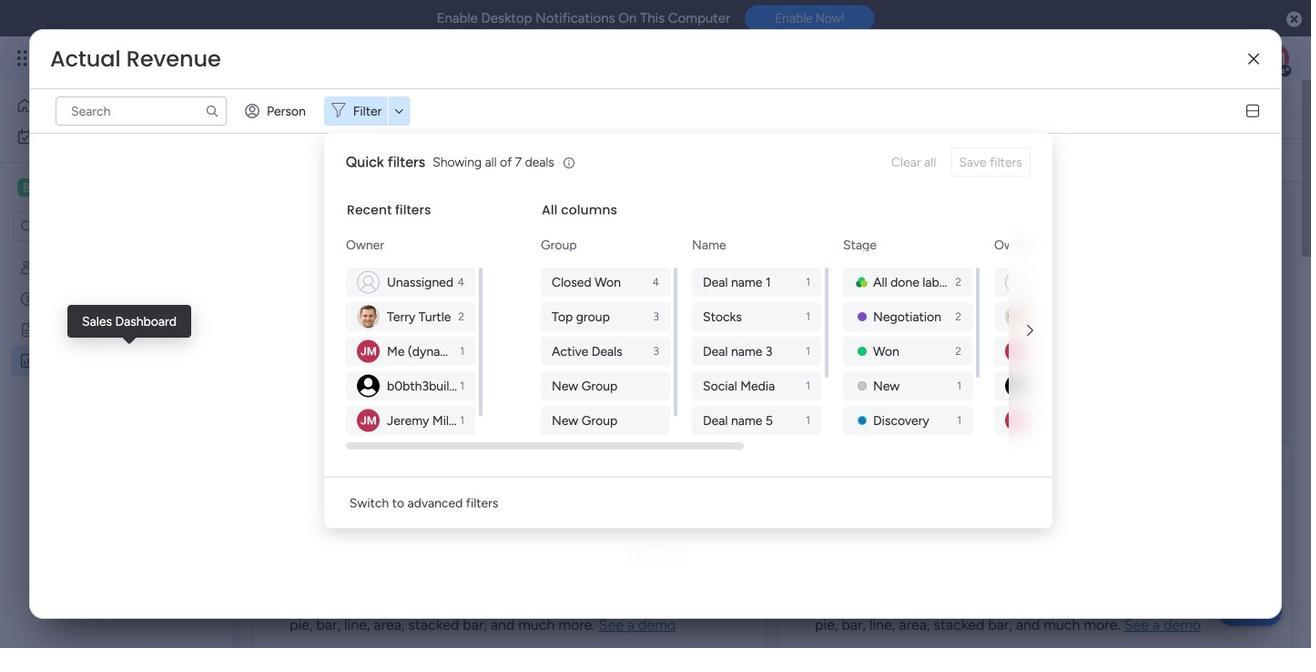 Task type: vqa. For each thing, say whether or not it's contained in the screenshot.
rightmost FILTER DASHBOARD BY TEXT search field
yes



Task type: describe. For each thing, give the bounding box(es) containing it.
b0bth3builder2k23@gmail.com image
[[357, 375, 380, 397]]

dapulse x slim image
[[1248, 53, 1259, 66]]

1 terry turtle image from the left
[[357, 305, 380, 328]]

1 vertical spatial option
[[11, 122, 221, 151]]

2 jeremy miller image from the left
[[1005, 409, 1028, 432]]

group group
[[541, 268, 674, 435]]

1 jeremy miller image from the left
[[357, 409, 380, 432]]

dapulse close image
[[1287, 10, 1302, 29]]

public board image
[[19, 321, 36, 339]]

filter dashboard by text search field for search icon
[[274, 146, 440, 175]]

name group
[[692, 268, 825, 504]]

arrow down image
[[388, 100, 410, 122]]

select product image
[[16, 49, 35, 67]]

2 vertical spatial option
[[0, 252, 232, 255]]

search image
[[418, 153, 433, 168]]

2 horizontal spatial jeremy miller image
[[1260, 44, 1289, 73]]

share image
[[1163, 100, 1181, 118]]

b0bth3builder2k23@gmail.com image
[[1005, 375, 1028, 397]]

stage group
[[843, 268, 976, 504]]

add to favorites image
[[532, 100, 550, 118]]



Task type: locate. For each thing, give the bounding box(es) containing it.
0 horizontal spatial terry turtle image
[[357, 305, 380, 328]]

0 vertical spatial none search field
[[56, 97, 227, 126]]

list box
[[0, 249, 232, 622]]

workspace image
[[17, 178, 36, 198]]

1 vertical spatial none search field
[[274, 146, 440, 175]]

0 horizontal spatial jeremy miller image
[[357, 340, 380, 363]]

1 horizontal spatial filter dashboard by text search field
[[274, 146, 440, 175]]

search image
[[205, 104, 219, 118]]

terry turtle image up b0bth3builder2k23@gmail.com icon
[[1005, 305, 1028, 328]]

jeremy miller image up b0bth3builder2k23@gmail.com icon
[[1005, 340, 1028, 363]]

terry turtle image up b0bth3builder2k23@gmail.com image
[[357, 305, 380, 328]]

2 owner group from the left
[[994, 268, 1127, 435]]

None field
[[46, 45, 225, 74], [270, 90, 522, 128], [280, 204, 525, 228], [280, 452, 403, 475], [805, 452, 1133, 475], [46, 45, 225, 74], [270, 90, 522, 128], [280, 204, 525, 228], [280, 452, 403, 475], [805, 452, 1133, 475]]

2 terry turtle image from the left
[[1005, 305, 1028, 328]]

1 horizontal spatial owner group
[[994, 268, 1127, 435]]

banner
[[241, 80, 1302, 182]]

public dashboard image
[[19, 352, 36, 370]]

dialog
[[324, 133, 1311, 529]]

jeremy miller image down b0bth3builder2k23@gmail.com image
[[357, 409, 380, 432]]

None search field
[[56, 97, 227, 126], [274, 146, 440, 175]]

owner group
[[346, 268, 479, 435], [994, 268, 1127, 435]]

jeremy miller image
[[357, 409, 380, 432], [1005, 409, 1028, 432]]

filter dashboard by text search field for search image
[[56, 97, 227, 126]]

1 horizontal spatial terry turtle image
[[1005, 305, 1028, 328]]

1 horizontal spatial none search field
[[274, 146, 440, 175]]

terry turtle image
[[357, 305, 380, 328], [1005, 305, 1028, 328]]

1 vertical spatial filter dashboard by text search field
[[274, 146, 440, 175]]

jeremy miller image
[[1260, 44, 1289, 73], [357, 340, 380, 363], [1005, 340, 1028, 363]]

v2 fullscreen image
[[1257, 457, 1269, 470]]

jeremy miller image right dapulse x slim icon
[[1260, 44, 1289, 73]]

0 horizontal spatial none search field
[[56, 97, 227, 126]]

0 vertical spatial filter dashboard by text search field
[[56, 97, 227, 126]]

1 horizontal spatial jeremy miller image
[[1005, 409, 1028, 432]]

0 vertical spatial option
[[11, 91, 194, 120]]

0 horizontal spatial jeremy miller image
[[357, 409, 380, 432]]

option
[[11, 91, 194, 120], [11, 122, 221, 151], [0, 252, 232, 255]]

Filter dashboard by text search field
[[56, 97, 227, 126], [274, 146, 440, 175]]

1 owner group from the left
[[346, 268, 479, 435]]

0 horizontal spatial owner group
[[346, 268, 479, 435]]

jeremy miller image up b0bth3builder2k23@gmail.com image
[[357, 340, 380, 363]]

jeremy miller image down b0bth3builder2k23@gmail.com icon
[[1005, 409, 1028, 432]]

none search field search
[[56, 97, 227, 126]]

0 horizontal spatial filter dashboard by text search field
[[56, 97, 227, 126]]

1 horizontal spatial jeremy miller image
[[1005, 340, 1028, 363]]

v2 split view image
[[1247, 104, 1259, 118]]



